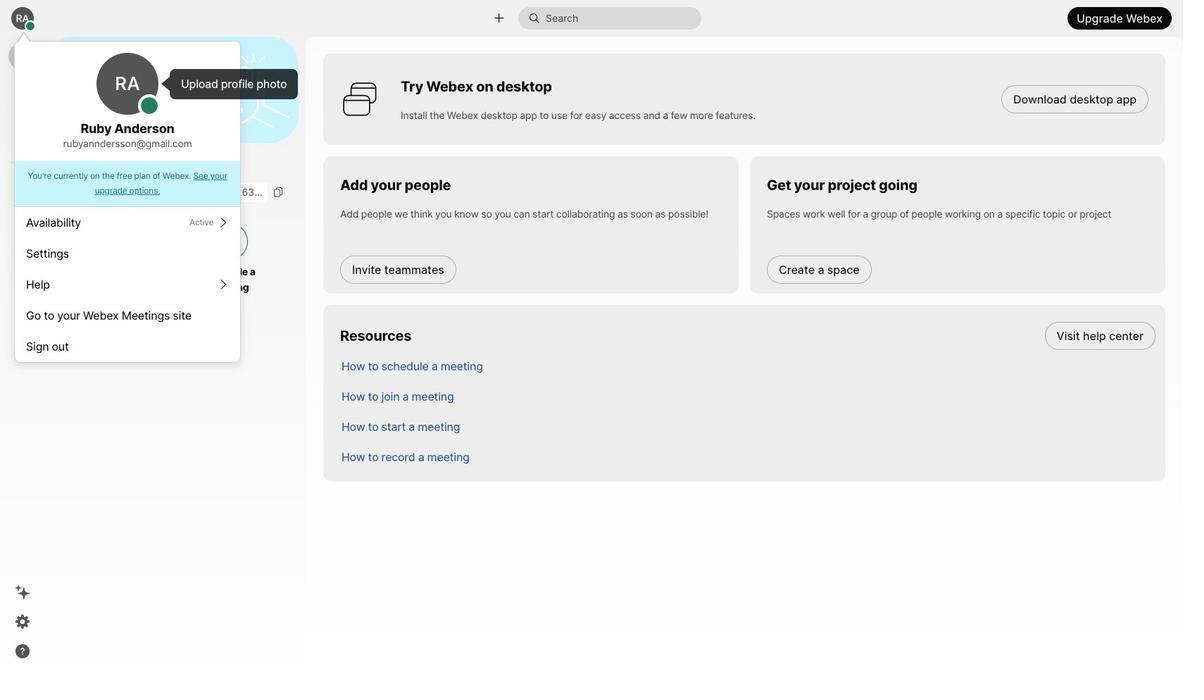 Task type: locate. For each thing, give the bounding box(es) containing it.
list item
[[330, 320, 1166, 351], [330, 351, 1166, 381], [330, 381, 1166, 411], [330, 411, 1166, 442], [330, 442, 1166, 472]]

help menu item
[[15, 269, 240, 300]]

5 list item from the top
[[330, 442, 1166, 472]]

None text field
[[56, 183, 268, 202]]

navigation
[[0, 37, 45, 678]]

webex tab list
[[8, 42, 37, 194]]

1 list item from the top
[[330, 320, 1166, 351]]

two hands high fiving image
[[211, 48, 295, 132]]

settings menu item
[[15, 238, 240, 269]]



Task type: describe. For each thing, give the bounding box(es) containing it.
arrow right_16 image
[[218, 279, 229, 290]]

sign out menu item
[[15, 331, 240, 362]]

set status menu item
[[15, 207, 240, 238]]

go to your webex meetings site menu item
[[15, 300, 240, 331]]

profile settings menu menu bar
[[15, 207, 240, 362]]

3 list item from the top
[[330, 381, 1166, 411]]

arrow right_16 image
[[218, 217, 229, 228]]

2 list item from the top
[[330, 351, 1166, 381]]

4 list item from the top
[[330, 411, 1166, 442]]



Task type: vqa. For each thing, say whether or not it's contained in the screenshot.
first list item
yes



